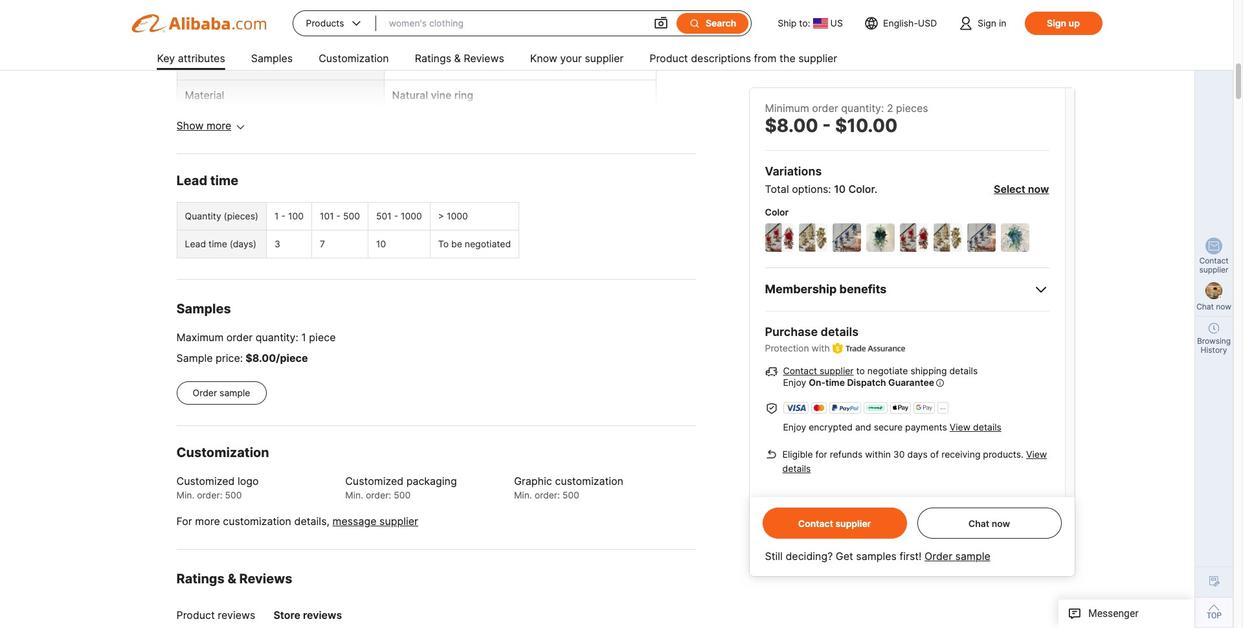 Task type: describe. For each thing, give the bounding box(es) containing it.
0 horizontal spatial customization
[[177, 445, 269, 461]]

lead for lead time
[[177, 173, 207, 189]]

key
[[157, 52, 175, 65]]

sign in
[[978, 17, 1007, 29]]

>
[[438, 211, 444, 222]]

to
[[438, 239, 449, 250]]

- for 101 - 500
[[337, 211, 341, 222]]

101
[[320, 211, 334, 222]]

min. for customized packaging
[[345, 490, 363, 501]]

piece for sample price: $8.00 / piece
[[280, 352, 308, 365]]

for
[[177, 515, 192, 528]]

chat now button
[[969, 518, 1011, 529]]

500 for customized logo
[[225, 490, 242, 501]]

show more
[[177, 119, 232, 132]]

show more link
[[177, 119, 232, 133]]

details up with
[[821, 325, 859, 339]]

store
[[274, 609, 301, 622]]

0 horizontal spatial contact supplier
[[799, 518, 872, 529]]

up
[[1069, 17, 1081, 29]]

: for packaging
[[389, 490, 391, 501]]

total options: 10 color .
[[765, 183, 878, 196]]

prompt image
[[937, 377, 945, 389]]

shallalala
[[392, 28, 439, 41]]

first!
[[900, 550, 922, 563]]

minimum order quantity: 2 pieces $8.00 - $10.00
[[765, 102, 929, 137]]

order inside button
[[193, 388, 217, 399]]

1 vertical spatial 1
[[302, 331, 306, 344]]

women's clothing text field
[[389, 12, 641, 35]]

1 - 100
[[275, 211, 304, 222]]

2 vertical spatial time
[[826, 377, 845, 388]]

eligible for refunds within 30 days of receiving products.
[[783, 449, 1024, 460]]

browsing
[[1198, 336, 1232, 346]]

ship
[[778, 17, 797, 29]]

model
[[185, 59, 215, 72]]

time for lead time (days)
[[209, 239, 227, 250]]

0 vertical spatial customization
[[319, 52, 389, 65]]

reviews for store reviews
[[303, 609, 342, 622]]

from
[[754, 52, 777, 65]]

samples
[[857, 550, 897, 563]]

1 vertical spatial chat now
[[969, 518, 1011, 529]]

af1408
[[392, 59, 431, 72]]

enjoy on-time dispatch guarantee
[[784, 377, 935, 388]]

graphic customization min. order : 500
[[514, 475, 624, 501]]

brand
[[185, 28, 214, 41]]

0 vertical spatial contact
[[1200, 256, 1229, 266]]

details,
[[294, 515, 330, 528]]

1 horizontal spatial order
[[925, 550, 953, 563]]

arrow down image
[[237, 121, 244, 133]]

still
[[765, 550, 783, 563]]

500 for graphic customization
[[563, 490, 580, 501]]


[[689, 17, 701, 29]]

now for the chat now button
[[992, 518, 1011, 529]]

$10.00
[[836, 115, 898, 137]]

- inside minimum order quantity: 2 pieces $8.00 - $10.00
[[823, 115, 831, 137]]

1 vertical spatial sample
[[956, 550, 991, 563]]

1 vertical spatial chat
[[969, 518, 990, 529]]

be
[[452, 239, 462, 250]]

(days)
[[230, 239, 257, 250]]

protection with
[[765, 343, 830, 354]]

packaging
[[407, 475, 457, 488]]

within
[[866, 449, 891, 460]]

pieces
[[897, 102, 929, 115]]

supplier inside contact supplier
[[1200, 265, 1229, 275]]

more for show
[[207, 119, 232, 132]]

key attributes
[[157, 52, 225, 65]]

lead time
[[177, 173, 239, 189]]

refunds
[[830, 449, 863, 460]]

1 vertical spatial $8.00
[[246, 352, 276, 365]]

- for 501 - 1000
[[394, 211, 399, 222]]

name
[[217, 28, 246, 41]]

customization link
[[319, 47, 389, 73]]

/
[[276, 352, 280, 365]]

product descriptions from the supplier
[[650, 52, 838, 65]]

customized for customized logo
[[177, 475, 235, 488]]

2 vertical spatial contact
[[799, 518, 834, 529]]

order for customized packaging
[[366, 490, 389, 501]]

for
[[816, 449, 828, 460]]

2 horizontal spatial now
[[1217, 302, 1232, 312]]

product for product reviews
[[177, 609, 215, 622]]

model number
[[185, 59, 257, 72]]

piece for maximum order quantity: 1 piece
[[309, 331, 336, 344]]

message
[[333, 515, 377, 528]]

ship to:
[[778, 17, 811, 29]]

details right "shipping"
[[950, 366, 978, 377]]

order sample link
[[925, 550, 991, 563]]

shipping
[[911, 366, 947, 377]]

sample price: $8.00 / piece
[[177, 352, 308, 365]]

receiving
[[942, 449, 981, 460]]

order sample
[[193, 388, 250, 399]]

1 1000 from the left
[[401, 211, 422, 222]]

variations
[[765, 165, 822, 178]]

1 horizontal spatial 10
[[835, 183, 846, 196]]

view details
[[783, 449, 1048, 474]]

contact supplier button
[[799, 518, 872, 529]]

more for for
[[195, 515, 220, 528]]

price:
[[216, 352, 243, 365]]

reviews for product reviews
[[218, 609, 256, 622]]

maximum order quantity: 1 piece
[[177, 331, 336, 344]]

101 - 500
[[320, 211, 360, 222]]

know your supplier link
[[530, 47, 624, 73]]

0 horizontal spatial 10
[[376, 239, 386, 250]]

100
[[288, 211, 304, 222]]

of
[[931, 449, 940, 460]]

$8.00 inside minimum order quantity: 2 pieces $8.00 - $10.00
[[765, 115, 819, 137]]


[[350, 17, 363, 30]]

product for product descriptions from the supplier
[[650, 52, 688, 65]]

1 horizontal spatial contact supplier
[[1200, 256, 1229, 275]]

history
[[1201, 345, 1228, 355]]

enjoy for enjoy encrypted and secure payments view details
[[784, 422, 807, 433]]

1 horizontal spatial ratings
[[415, 52, 452, 65]]

sign for sign in
[[978, 17, 997, 29]]

0 horizontal spatial color
[[765, 207, 789, 218]]

quantity
[[185, 211, 221, 222]]

natural
[[392, 89, 428, 102]]

know
[[530, 52, 558, 65]]

dispatch
[[848, 377, 887, 388]]

details up products. in the bottom of the page
[[974, 422, 1002, 433]]

enjoy for enjoy on-time dispatch guarantee
[[784, 377, 807, 388]]

now for select now link
[[1029, 183, 1050, 196]]

membership benefits
[[765, 282, 887, 296]]

message supplier link
[[333, 515, 419, 528]]

···
[[941, 404, 947, 413]]

product reviews
[[177, 609, 256, 622]]



Task type: vqa. For each thing, say whether or not it's contained in the screenshot.
Stretched
no



Task type: locate. For each thing, give the bounding box(es) containing it.
: for customization
[[558, 490, 560, 501]]

1000 right 501
[[401, 211, 422, 222]]

0 vertical spatial more
[[207, 119, 232, 132]]

1 vertical spatial color
[[765, 207, 789, 218]]

english-usd
[[884, 17, 938, 29]]

0 horizontal spatial quantity:
[[256, 331, 299, 344]]

 search
[[689, 17, 737, 29]]

- left '100'
[[281, 211, 286, 222]]

0 horizontal spatial chat
[[969, 518, 990, 529]]

purchase
[[765, 325, 818, 339]]

0 horizontal spatial reviews
[[239, 572, 292, 587]]

contact supplier
[[1200, 256, 1229, 275], [799, 518, 872, 529]]

customization right graphic
[[555, 475, 624, 488]]

maximum
[[177, 331, 224, 344]]

order inside customized packaging min. order : 500
[[366, 490, 389, 501]]

0 horizontal spatial chat now
[[969, 518, 1011, 529]]

guarantee
[[889, 377, 935, 388]]

enjoy encrypted and secure payments view details
[[784, 422, 1002, 433]]

browsing history
[[1198, 336, 1232, 355]]

quantity: up / at the bottom left of the page
[[256, 331, 299, 344]]

1 horizontal spatial 1000
[[447, 211, 468, 222]]

quantity: for minimum order quantity: 2 pieces $8.00 - $10.00
[[842, 102, 885, 115]]

sample
[[177, 352, 213, 365]]

order right 'first!' in the bottom of the page
[[925, 550, 953, 563]]

purchase details
[[765, 325, 859, 339]]

1 horizontal spatial min.
[[345, 490, 363, 501]]

quantity: left 2
[[842, 102, 885, 115]]

customized left logo
[[177, 475, 235, 488]]

1 horizontal spatial $8.00
[[765, 115, 819, 137]]

order for graphic customization
[[535, 490, 558, 501]]

1 min. from the left
[[177, 490, 195, 501]]

0 horizontal spatial customization
[[223, 515, 292, 528]]

view
[[950, 422, 971, 433], [1027, 449, 1048, 460]]

2
[[888, 102, 894, 115]]

your
[[561, 52, 582, 65]]

options:
[[792, 183, 832, 196]]

:
[[220, 490, 223, 501], [389, 490, 391, 501], [558, 490, 560, 501]]

0 vertical spatial sample
[[220, 388, 250, 399]]

1 vertical spatial more
[[195, 515, 220, 528]]

> 1000
[[438, 211, 468, 222]]

reviews up store on the left of page
[[239, 572, 292, 587]]

negotiated
[[465, 239, 511, 250]]

enjoy left on-
[[784, 377, 807, 388]]

2 1000 from the left
[[447, 211, 468, 222]]

0 horizontal spatial min.
[[177, 490, 195, 501]]

500 inside graphic customization min. order : 500
[[563, 490, 580, 501]]

1 horizontal spatial view
[[1027, 449, 1048, 460]]

tab list
[[177, 601, 696, 628]]

1
[[275, 211, 279, 222], [302, 331, 306, 344]]

with
[[812, 343, 830, 354]]

1 horizontal spatial chat now
[[1197, 302, 1232, 312]]

the
[[780, 52, 796, 65]]

(pieces)
[[224, 211, 259, 222]]

customized for customized packaging
[[345, 475, 404, 488]]

0 horizontal spatial order
[[193, 388, 217, 399]]

0 horizontal spatial 1
[[275, 211, 279, 222]]

color right "options:"
[[849, 183, 875, 196]]

us
[[831, 17, 843, 29]]

0 horizontal spatial customized
[[177, 475, 235, 488]]

1 vertical spatial product
[[177, 609, 215, 622]]

0 vertical spatial ratings
[[415, 52, 452, 65]]

: inside the customized logo min. order : 500
[[220, 490, 223, 501]]

min. down graphic
[[514, 490, 532, 501]]

2 min. from the left
[[345, 490, 363, 501]]

customized packaging min. order : 500
[[345, 475, 457, 501]]

0 horizontal spatial :
[[220, 490, 223, 501]]

1 enjoy from the top
[[784, 377, 807, 388]]

0 vertical spatial order
[[193, 388, 217, 399]]

0 horizontal spatial reviews
[[218, 609, 256, 622]]

select now
[[994, 183, 1050, 196]]

total
[[765, 183, 790, 196]]

material
[[185, 89, 224, 102]]

500 for customized packaging
[[394, 490, 411, 501]]

2 reviews from the left
[[303, 609, 342, 622]]

0 horizontal spatial ratings & reviews
[[177, 572, 292, 587]]

& up "ring"
[[454, 52, 461, 65]]

1 horizontal spatial sample
[[956, 550, 991, 563]]

order for customized logo
[[197, 490, 220, 501]]

min. for customized logo
[[177, 490, 195, 501]]

time up "quantity (pieces)" on the top left of the page
[[210, 173, 239, 189]]

0 horizontal spatial &
[[228, 572, 236, 587]]

days
[[908, 449, 928, 460]]

chat up browsing
[[1197, 302, 1215, 312]]

contact supplier to negotiate shipping details
[[784, 366, 978, 377]]

supplier inside know your supplier link
[[585, 52, 624, 65]]

0 vertical spatial piece
[[309, 331, 336, 344]]

select now link
[[994, 183, 1050, 196]]

piece
[[309, 331, 336, 344], [280, 352, 308, 365]]

ratings & reviews up "ring"
[[415, 52, 505, 65]]

1 vertical spatial contact supplier
[[799, 518, 872, 529]]

sample down the chat now button
[[956, 550, 991, 563]]

1 vertical spatial contact
[[784, 366, 818, 377]]

- right 101
[[337, 211, 341, 222]]

product inside tab list
[[177, 609, 215, 622]]

customization up the customized logo min. order : 500
[[177, 445, 269, 461]]

1 vertical spatial customization
[[177, 445, 269, 461]]

still deciding? get samples first! order sample
[[765, 550, 991, 563]]

min. up for
[[177, 490, 195, 501]]

descriptions
[[691, 52, 752, 65]]

1 vertical spatial enjoy
[[784, 422, 807, 433]]

1 vertical spatial view
[[1027, 449, 1048, 460]]

1 horizontal spatial &
[[454, 52, 461, 65]]

min.
[[177, 490, 195, 501], [345, 490, 363, 501], [514, 490, 532, 501]]

reviews right store on the left of page
[[303, 609, 342, 622]]

1000 right ">" at the left top of page
[[447, 211, 468, 222]]

customized inside customized packaging min. order : 500
[[345, 475, 404, 488]]

chat now
[[1197, 302, 1232, 312], [969, 518, 1011, 529]]

ratings down shallalala
[[415, 52, 452, 65]]

1 vertical spatial now
[[1217, 302, 1232, 312]]

now
[[1029, 183, 1050, 196], [1217, 302, 1232, 312], [992, 518, 1011, 529]]

0 horizontal spatial view
[[950, 422, 971, 433]]

customized
[[177, 475, 235, 488], [345, 475, 404, 488]]

2 horizontal spatial :
[[558, 490, 560, 501]]

customization down logo
[[223, 515, 292, 528]]

select
[[994, 183, 1026, 196]]

2 sign from the left
[[1048, 17, 1067, 29]]

ratings up product reviews
[[177, 572, 225, 587]]

0 horizontal spatial sign
[[978, 17, 997, 29]]

on-
[[809, 377, 826, 388]]

customized logo min. order : 500
[[177, 475, 259, 501]]

10 right "options:"
[[835, 183, 846, 196]]

order down sample
[[193, 388, 217, 399]]

details down eligible
[[783, 463, 811, 474]]

0 vertical spatial chat
[[1197, 302, 1215, 312]]

ratings & reviews up product reviews
[[177, 572, 292, 587]]

enjoy up eligible
[[784, 422, 807, 433]]

1 horizontal spatial 1
[[302, 331, 306, 344]]

min. for graphic customization
[[514, 490, 532, 501]]

1 horizontal spatial samples
[[251, 52, 293, 65]]

negotiate
[[868, 366, 909, 377]]

3 min. from the left
[[514, 490, 532, 501]]

1 horizontal spatial color
[[849, 183, 875, 196]]

products.
[[984, 449, 1024, 460]]

deciding?
[[786, 550, 833, 563]]

0 vertical spatial lead
[[177, 173, 207, 189]]

0 vertical spatial time
[[210, 173, 239, 189]]

chat now up order sample link
[[969, 518, 1011, 529]]

view up receiving
[[950, 422, 971, 433]]

view right products. in the bottom of the page
[[1027, 449, 1048, 460]]

0 horizontal spatial now
[[992, 518, 1011, 529]]

reviews left store on the left of page
[[218, 609, 256, 622]]

1 : from the left
[[220, 490, 223, 501]]

reviews up "ring"
[[464, 52, 505, 65]]

customization
[[319, 52, 389, 65], [177, 445, 269, 461]]

: inside graphic customization min. order : 500
[[558, 490, 560, 501]]

0 horizontal spatial $8.00
[[246, 352, 276, 365]]

1 customized from the left
[[177, 475, 235, 488]]

501 - 1000
[[376, 211, 422, 222]]

0 vertical spatial now
[[1029, 183, 1050, 196]]

min. up message at the bottom of page
[[345, 490, 363, 501]]

2 horizontal spatial min.
[[514, 490, 532, 501]]

product
[[650, 52, 688, 65], [177, 609, 215, 622]]

protection
[[765, 343, 810, 354]]

$8.00 down maximum order quantity: 1 piece
[[246, 352, 276, 365]]

0 horizontal spatial sample
[[220, 388, 250, 399]]

customized inside the customized logo min. order : 500
[[177, 475, 235, 488]]

1 horizontal spatial product
[[650, 52, 688, 65]]

time left the 'dispatch'
[[826, 377, 845, 388]]

sign up
[[1048, 17, 1081, 29]]

2 enjoy from the top
[[784, 422, 807, 433]]

1 horizontal spatial :
[[389, 490, 391, 501]]

sign left the up
[[1048, 17, 1067, 29]]

3 : from the left
[[558, 490, 560, 501]]

0 vertical spatial ratings & reviews
[[415, 52, 505, 65]]

samples
[[251, 52, 293, 65], [177, 302, 231, 317]]

product inside product descriptions from the supplier link
[[650, 52, 688, 65]]

0 horizontal spatial ratings
[[177, 572, 225, 587]]

supplier inside product descriptions from the supplier link
[[799, 52, 838, 65]]

product descriptions from the supplier link
[[650, 47, 838, 73]]

500 inside customized packaging min. order : 500
[[394, 490, 411, 501]]

more right for
[[195, 515, 220, 528]]

1 vertical spatial ratings & reviews
[[177, 572, 292, 587]]

customization down 
[[319, 52, 389, 65]]

view inside view details
[[1027, 449, 1048, 460]]

sign for sign up
[[1048, 17, 1067, 29]]

tab list containing product reviews
[[177, 601, 696, 628]]

1 horizontal spatial sign
[[1048, 17, 1067, 29]]

number
[[218, 59, 257, 72]]

0 horizontal spatial samples
[[177, 302, 231, 317]]

customized up message supplier link
[[345, 475, 404, 488]]

details inside view details
[[783, 463, 811, 474]]

time for lead time
[[210, 173, 239, 189]]

min. inside customized packaging min. order : 500
[[345, 490, 363, 501]]

lead down quantity
[[185, 239, 206, 250]]

lead up quantity
[[177, 173, 207, 189]]

3
[[275, 239, 281, 250]]

more left arrow down icon
[[207, 119, 232, 132]]

30
[[894, 449, 905, 460]]

0 vertical spatial samples
[[251, 52, 293, 65]]

: inside customized packaging min. order : 500
[[389, 490, 391, 501]]

1 vertical spatial piece
[[280, 352, 308, 365]]

lead for lead time (days)
[[185, 239, 206, 250]]

to
[[857, 366, 865, 377]]

& up product reviews
[[228, 572, 236, 587]]

ring
[[455, 89, 474, 102]]

1 horizontal spatial customization
[[319, 52, 389, 65]]

chat
[[1197, 302, 1215, 312], [969, 518, 990, 529]]

-
[[823, 115, 831, 137], [281, 211, 286, 222], [337, 211, 341, 222], [394, 211, 399, 222]]

0 horizontal spatial product
[[177, 609, 215, 622]]

0 vertical spatial color
[[849, 183, 875, 196]]

min. inside the customized logo min. order : 500
[[177, 490, 195, 501]]

0 horizontal spatial 1000
[[401, 211, 422, 222]]

quantity: for maximum order quantity: 1 piece
[[256, 331, 299, 344]]

supplier
[[585, 52, 624, 65], [799, 52, 838, 65], [1200, 265, 1229, 275], [820, 366, 854, 377], [380, 515, 419, 528], [836, 518, 872, 529]]

attributes
[[178, 52, 225, 65]]

1 vertical spatial order
[[925, 550, 953, 563]]

vine
[[431, 89, 452, 102]]

1 horizontal spatial piece
[[309, 331, 336, 344]]

0 vertical spatial &
[[454, 52, 461, 65]]

order
[[813, 102, 839, 115], [227, 331, 253, 344], [197, 490, 220, 501], [366, 490, 389, 501], [535, 490, 558, 501]]

color
[[849, 183, 875, 196], [765, 207, 789, 218]]

0 vertical spatial customization
[[555, 475, 624, 488]]

sample inside button
[[220, 388, 250, 399]]

quantity: inside minimum order quantity: 2 pieces $8.00 - $10.00
[[842, 102, 885, 115]]

0 horizontal spatial piece
[[280, 352, 308, 365]]

0 vertical spatial enjoy
[[784, 377, 807, 388]]

2 vertical spatial now
[[992, 518, 1011, 529]]

2 : from the left
[[389, 490, 391, 501]]

order inside the customized logo min. order : 500
[[197, 490, 220, 501]]

encrypted
[[809, 422, 853, 433]]

0 vertical spatial view
[[950, 422, 971, 433]]

chat up order sample link
[[969, 518, 990, 529]]

products
[[306, 17, 344, 29]]

$8.00 up "variations"
[[765, 115, 819, 137]]

1 horizontal spatial reviews
[[464, 52, 505, 65]]

brand name
[[185, 28, 246, 41]]

1 vertical spatial customization
[[223, 515, 292, 528]]

min. inside graphic customization min. order : 500
[[514, 490, 532, 501]]

sample down price:
[[220, 388, 250, 399]]

1 horizontal spatial ratings & reviews
[[415, 52, 505, 65]]

0 vertical spatial chat now
[[1197, 302, 1232, 312]]

0 vertical spatial quantity:
[[842, 102, 885, 115]]

1 horizontal spatial quantity:
[[842, 102, 885, 115]]

: for logo
[[220, 490, 223, 501]]

membership
[[765, 282, 837, 296]]

1 vertical spatial ratings
[[177, 572, 225, 587]]

to:
[[800, 17, 811, 29]]

500 inside the customized logo min. order : 500
[[225, 490, 242, 501]]

1 reviews from the left
[[218, 609, 256, 622]]

1 vertical spatial lead
[[185, 239, 206, 250]]

order
[[193, 388, 217, 399], [925, 550, 953, 563]]

order inside minimum order quantity: 2 pieces $8.00 - $10.00
[[813, 102, 839, 115]]

1 vertical spatial quantity:
[[256, 331, 299, 344]]

0 vertical spatial contact supplier
[[1200, 256, 1229, 275]]

1 horizontal spatial chat
[[1197, 302, 1215, 312]]

chat now up browsing
[[1197, 302, 1232, 312]]

usd
[[919, 17, 938, 29]]

2 customized from the left
[[345, 475, 404, 488]]

1 vertical spatial time
[[209, 239, 227, 250]]

know your supplier
[[530, 52, 624, 65]]

1 horizontal spatial reviews
[[303, 609, 342, 622]]

english-
[[884, 17, 919, 29]]

0 vertical spatial 10
[[835, 183, 846, 196]]

0 vertical spatial product
[[650, 52, 688, 65]]

- right 501
[[394, 211, 399, 222]]

sign left 'in'
[[978, 17, 997, 29]]

0 vertical spatial 1
[[275, 211, 279, 222]]

eligible
[[783, 449, 813, 460]]

- for 1 - 100
[[281, 211, 286, 222]]

size
[[185, 119, 206, 132]]

1000
[[401, 211, 422, 222], [447, 211, 468, 222]]

natural vine ring
[[392, 89, 474, 102]]

1 sign from the left
[[978, 17, 997, 29]]

reviews
[[218, 609, 256, 622], [303, 609, 342, 622]]

quantity (pieces)
[[185, 211, 259, 222]]

&
[[454, 52, 461, 65], [228, 572, 236, 587]]

payments
[[906, 422, 948, 433]]

- left $10.00
[[823, 115, 831, 137]]

customization inside graphic customization min. order : 500
[[555, 475, 624, 488]]

color down total
[[765, 207, 789, 218]]

10 down 501
[[376, 239, 386, 250]]

time left (days)
[[209, 239, 227, 250]]

order inside graphic customization min. order : 500
[[535, 490, 558, 501]]

10
[[835, 183, 846, 196], [376, 239, 386, 250]]

0 vertical spatial $8.00
[[765, 115, 819, 137]]



